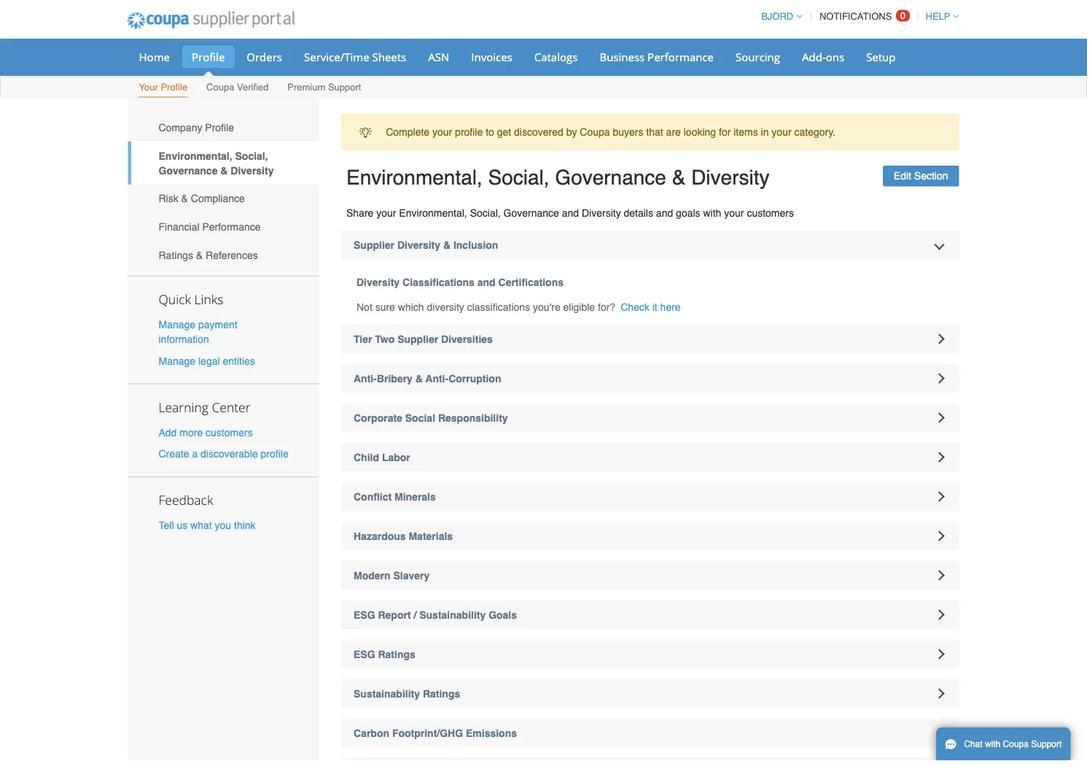 Task type: vqa. For each thing, say whether or not it's contained in the screenshot.
ENVIRONMENTAL, SOCIAL, GOVERNANCE & DIVERSITY to the right
yes



Task type: locate. For each thing, give the bounding box(es) containing it.
1 horizontal spatial support
[[1032, 739, 1063, 749]]

ratings inside dropdown button
[[423, 688, 461, 699]]

1 horizontal spatial ratings
[[378, 648, 416, 660]]

and up classifications
[[478, 276, 496, 288]]

notifications
[[820, 11, 893, 22]]

social, up inclusion
[[470, 207, 501, 219]]

coupa right chat
[[1004, 739, 1029, 749]]

2 horizontal spatial ratings
[[423, 688, 461, 699]]

corporate social responsibility heading
[[341, 403, 960, 432]]

profile for company profile
[[205, 122, 234, 133]]

sourcing
[[736, 49, 781, 64]]

environmental, social, governance & diversity
[[159, 150, 274, 176], [347, 166, 770, 189]]

financial performance link
[[128, 213, 320, 241]]

asn link
[[419, 46, 459, 68]]

your
[[139, 82, 158, 93]]

0 vertical spatial profile
[[455, 126, 483, 138]]

esg inside dropdown button
[[354, 609, 375, 621]]

1 vertical spatial customers
[[206, 426, 253, 438]]

premium support link
[[287, 78, 362, 97]]

0 horizontal spatial anti-
[[354, 372, 377, 384]]

not sure which diversity classifications you're eligible for? check it here
[[357, 301, 681, 313]]

coupa right by
[[580, 126, 610, 138]]

modern slavery heading
[[341, 561, 960, 590]]

1 horizontal spatial profile
[[455, 126, 483, 138]]

esg ratings button
[[341, 640, 960, 669]]

risk
[[159, 193, 179, 204]]

with right goals
[[704, 207, 722, 219]]

customers
[[747, 207, 795, 219], [206, 426, 253, 438]]

diversity up classifications on the left of the page
[[398, 239, 441, 251]]

0 vertical spatial profile
[[192, 49, 225, 64]]

social, down company profile "link"
[[235, 150, 268, 162]]

catalogs
[[535, 49, 578, 64]]

and left goals
[[657, 207, 674, 219]]

supplier
[[354, 239, 395, 251], [398, 333, 439, 345]]

profile inside "your profile" link
[[161, 82, 188, 93]]

esg left report in the bottom left of the page
[[354, 609, 375, 621]]

create a discoverable profile
[[159, 448, 289, 459]]

check it here link
[[621, 300, 681, 314]]

& up risk & compliance link
[[221, 165, 228, 176]]

0 vertical spatial sustainability
[[420, 609, 486, 621]]

1 esg from the top
[[354, 609, 375, 621]]

esg inside dropdown button
[[354, 648, 375, 660]]

modern slavery
[[354, 569, 430, 581]]

feedback
[[159, 491, 213, 508]]

social, down get
[[489, 166, 550, 189]]

0 horizontal spatial and
[[478, 276, 496, 288]]

governance inside environmental, social, governance & diversity
[[159, 165, 218, 176]]

complete your profile to get discovered by coupa buyers that are looking for items in your category.
[[386, 126, 836, 138]]

1 vertical spatial performance
[[202, 221, 261, 233]]

your
[[433, 126, 453, 138], [772, 126, 792, 138], [377, 207, 397, 219], [725, 207, 745, 219]]

1 vertical spatial ratings
[[378, 648, 416, 660]]

0 vertical spatial manage
[[159, 319, 196, 331]]

0 horizontal spatial performance
[[202, 221, 261, 233]]

diversity up risk & compliance link
[[231, 165, 274, 176]]

sustainability right /
[[420, 609, 486, 621]]

modern slavery button
[[341, 561, 960, 590]]

0 horizontal spatial supplier
[[354, 239, 395, 251]]

0 vertical spatial coupa
[[207, 82, 235, 93]]

0 vertical spatial esg
[[354, 609, 375, 621]]

coupa
[[207, 82, 235, 93], [580, 126, 610, 138], [1004, 739, 1029, 749]]

esg up sustainability ratings
[[354, 648, 375, 660]]

0 vertical spatial support
[[328, 82, 362, 93]]

environmental, down complete at the top of the page
[[347, 166, 483, 189]]

1 horizontal spatial environmental, social, governance & diversity
[[347, 166, 770, 189]]

profile down coupa supplier portal image
[[192, 49, 225, 64]]

bjord
[[762, 11, 794, 22]]

ratings up 'carbon footprint/ghg emissions' at the left bottom of the page
[[423, 688, 461, 699]]

environmental, social, governance & diversity up share your environmental, social, governance and diversity details and goals with your customers
[[347, 166, 770, 189]]

and left details
[[562, 207, 579, 219]]

anti-bribery & anti-corruption button
[[341, 364, 960, 393]]

ratings
[[159, 249, 193, 261], [378, 648, 416, 660], [423, 688, 461, 699]]

hazardous materials heading
[[341, 521, 960, 551]]

anti-
[[354, 372, 377, 384], [426, 372, 449, 384]]

looking
[[684, 126, 717, 138]]

profile inside profile link
[[192, 49, 225, 64]]

manage
[[159, 319, 196, 331], [159, 355, 196, 367]]

supplier diversity & inclusion button
[[341, 230, 960, 259]]

& inside environmental, social, governance & diversity
[[221, 165, 228, 176]]

1 horizontal spatial with
[[986, 739, 1001, 749]]

not
[[357, 301, 373, 313]]

profile right discoverable
[[261, 448, 289, 459]]

sustainability ratings heading
[[341, 679, 960, 708]]

0 vertical spatial environmental,
[[159, 150, 232, 162]]

diversity up "sure"
[[357, 276, 400, 288]]

responsibility
[[438, 412, 508, 424]]

1 manage from the top
[[159, 319, 196, 331]]

coupa left verified
[[207, 82, 235, 93]]

sustainability ratings
[[354, 688, 461, 699]]

environmental, down company profile
[[159, 150, 232, 162]]

home link
[[130, 46, 179, 68]]

profile link
[[182, 46, 234, 68]]

help
[[926, 11, 951, 22]]

coupa verified
[[207, 82, 269, 93]]

which
[[398, 301, 424, 313]]

1 horizontal spatial coupa
[[580, 126, 610, 138]]

environmental, social, governance & diversity up compliance
[[159, 150, 274, 176]]

supplier diversity & inclusion heading
[[341, 230, 960, 259]]

esg ratings
[[354, 648, 416, 660]]

1 horizontal spatial anti-
[[426, 372, 449, 384]]

manage down the information
[[159, 355, 196, 367]]

& left inclusion
[[444, 239, 451, 251]]

esg report / sustainability goals button
[[341, 600, 960, 629]]

ratings for esg
[[378, 648, 416, 660]]

risk & compliance
[[159, 193, 245, 204]]

performance for business performance
[[648, 49, 714, 64]]

profile right your
[[161, 82, 188, 93]]

0 horizontal spatial with
[[704, 207, 722, 219]]

1 horizontal spatial performance
[[648, 49, 714, 64]]

with right chat
[[986, 739, 1001, 749]]

complete your profile to get discovered by coupa buyers that are looking for items in your category. alert
[[341, 113, 960, 150]]

1 horizontal spatial and
[[562, 207, 579, 219]]

manage up the information
[[159, 319, 196, 331]]

us
[[177, 519, 188, 531]]

1 vertical spatial environmental,
[[347, 166, 483, 189]]

esg for esg ratings
[[354, 648, 375, 660]]

add
[[159, 426, 177, 438]]

profile inside company profile "link"
[[205, 122, 234, 133]]

center
[[212, 398, 251, 415]]

1 vertical spatial esg
[[354, 648, 375, 660]]

manage inside the manage payment information
[[159, 319, 196, 331]]

carbon footprint/ghg emissions
[[354, 727, 517, 739]]

anti- up the corporate social responsibility
[[426, 372, 449, 384]]

in
[[761, 126, 769, 138]]

manage legal entities link
[[159, 355, 255, 367]]

heading
[[341, 758, 960, 761]]

environmental, up supplier diversity & inclusion
[[399, 207, 468, 219]]

1 vertical spatial support
[[1032, 739, 1063, 749]]

2 vertical spatial coupa
[[1004, 739, 1029, 749]]

sustainability down esg ratings
[[354, 688, 420, 699]]

2 horizontal spatial coupa
[[1004, 739, 1029, 749]]

anti-bribery & anti-corruption
[[354, 372, 502, 384]]

classifications
[[467, 301, 531, 313]]

conflict minerals button
[[341, 482, 960, 511]]

profile left to
[[455, 126, 483, 138]]

hazardous materials button
[[341, 521, 960, 551]]

with
[[704, 207, 722, 219], [986, 739, 1001, 749]]

2 esg from the top
[[354, 648, 375, 660]]

add-ons
[[803, 49, 845, 64]]

tell
[[159, 519, 174, 531]]

service/time sheets link
[[295, 46, 416, 68]]

notifications 0
[[820, 10, 906, 22]]

esg ratings heading
[[341, 640, 960, 669]]

performance up references
[[202, 221, 261, 233]]

0 horizontal spatial environmental, social, governance & diversity
[[159, 150, 274, 176]]

governance up risk & compliance
[[159, 165, 218, 176]]

child labor button
[[341, 443, 960, 472]]

what
[[190, 519, 212, 531]]

share your environmental, social, governance and diversity details and goals with your customers
[[347, 207, 795, 219]]

asn
[[428, 49, 450, 64]]

2 vertical spatial ratings
[[423, 688, 461, 699]]

add-
[[803, 49, 826, 64]]

manage for manage legal entities
[[159, 355, 196, 367]]

& right bribery
[[416, 372, 423, 384]]

company profile link
[[128, 113, 320, 142]]

1 vertical spatial coupa
[[580, 126, 610, 138]]

governance up details
[[556, 166, 667, 189]]

0 horizontal spatial ratings
[[159, 249, 193, 261]]

conflict minerals heading
[[341, 482, 960, 511]]

goals
[[489, 609, 517, 621]]

1 vertical spatial manage
[[159, 355, 196, 367]]

navigation
[[755, 2, 960, 31]]

tier
[[354, 333, 372, 345]]

1 horizontal spatial supplier
[[398, 333, 439, 345]]

0 vertical spatial social,
[[235, 150, 268, 162]]

1 vertical spatial with
[[986, 739, 1001, 749]]

tier two supplier diversities heading
[[341, 324, 960, 354]]

0 horizontal spatial coupa
[[207, 82, 235, 93]]

anti- down tier
[[354, 372, 377, 384]]

ratings inside dropdown button
[[378, 648, 416, 660]]

premium
[[288, 82, 326, 93]]

& down financial performance
[[196, 249, 203, 261]]

service/time
[[304, 49, 370, 64]]

0 vertical spatial customers
[[747, 207, 795, 219]]

verified
[[237, 82, 269, 93]]

supplier down share
[[354, 239, 395, 251]]

0 horizontal spatial profile
[[261, 448, 289, 459]]

get
[[497, 126, 512, 138]]

your right complete at the top of the page
[[433, 126, 453, 138]]

2 manage from the top
[[159, 355, 196, 367]]

conflict minerals
[[354, 491, 436, 502]]

manage payment information link
[[159, 319, 238, 345]]

2 vertical spatial profile
[[205, 122, 234, 133]]

discovered
[[514, 126, 564, 138]]

footprint/ghg
[[392, 727, 463, 739]]

ratings for sustainability
[[423, 688, 461, 699]]

profile for your profile
[[161, 82, 188, 93]]

2 vertical spatial social,
[[470, 207, 501, 219]]

discoverable
[[201, 448, 258, 459]]

2 horizontal spatial and
[[657, 207, 674, 219]]

anti-bribery & anti-corruption heading
[[341, 364, 960, 393]]

diversity inside environmental, social, governance & diversity
[[231, 165, 274, 176]]

0 vertical spatial performance
[[648, 49, 714, 64]]

0
[[901, 10, 906, 21]]

supplier inside dropdown button
[[398, 333, 439, 345]]

your right goals
[[725, 207, 745, 219]]

environmental, inside environmental, social, governance & diversity
[[159, 150, 232, 162]]

0 vertical spatial supplier
[[354, 239, 395, 251]]

profile up environmental, social, governance & diversity link
[[205, 122, 234, 133]]

two
[[375, 333, 395, 345]]

support inside button
[[1032, 739, 1063, 749]]

ratings down financial
[[159, 249, 193, 261]]

performance right business
[[648, 49, 714, 64]]

environmental,
[[159, 150, 232, 162], [347, 166, 483, 189], [399, 207, 468, 219]]

esg for esg report / sustainability goals
[[354, 609, 375, 621]]

coupa inside alert
[[580, 126, 610, 138]]

& inside dropdown button
[[444, 239, 451, 251]]

corporate social responsibility
[[354, 412, 508, 424]]

1 vertical spatial profile
[[161, 82, 188, 93]]

ratings down report in the bottom left of the page
[[378, 648, 416, 660]]

1 vertical spatial supplier
[[398, 333, 439, 345]]

supplier down 'which'
[[398, 333, 439, 345]]



Task type: describe. For each thing, give the bounding box(es) containing it.
esg report / sustainability goals
[[354, 609, 517, 621]]

quick
[[159, 291, 191, 308]]

social
[[406, 412, 436, 424]]

tell us what you think button
[[159, 518, 256, 532]]

section
[[915, 170, 949, 182]]

ratings & references
[[159, 249, 258, 261]]

carbon
[[354, 727, 390, 739]]

manage payment information
[[159, 319, 238, 345]]

1 vertical spatial profile
[[261, 448, 289, 459]]

child labor
[[354, 451, 411, 463]]

0 horizontal spatial customers
[[206, 426, 253, 438]]

setup
[[867, 49, 896, 64]]

catalogs link
[[525, 46, 588, 68]]

coupa inside button
[[1004, 739, 1029, 749]]

hazardous
[[354, 530, 406, 542]]

classifications
[[403, 276, 475, 288]]

your right share
[[377, 207, 397, 219]]

orders
[[247, 49, 282, 64]]

details
[[624, 207, 654, 219]]

ons
[[826, 49, 845, 64]]

manage legal entities
[[159, 355, 255, 367]]

for
[[719, 126, 731, 138]]

1 anti- from the left
[[354, 372, 377, 384]]

with inside chat with coupa support button
[[986, 739, 1001, 749]]

more
[[180, 426, 203, 438]]

links
[[194, 291, 224, 308]]

child
[[354, 451, 379, 463]]

0 horizontal spatial support
[[328, 82, 362, 93]]

sure
[[376, 301, 395, 313]]

2 anti- from the left
[[426, 372, 449, 384]]

ratings & references link
[[128, 241, 320, 269]]

category.
[[795, 126, 836, 138]]

esg report / sustainability goals heading
[[341, 600, 960, 629]]

hazardous materials
[[354, 530, 453, 542]]

emissions
[[466, 727, 517, 739]]

by
[[567, 126, 577, 138]]

& right risk
[[181, 193, 188, 204]]

manage for manage payment information
[[159, 319, 196, 331]]

items
[[734, 126, 759, 138]]

it
[[653, 301, 658, 313]]

company
[[159, 122, 202, 133]]

corporate social responsibility button
[[341, 403, 960, 432]]

references
[[206, 249, 258, 261]]

risk & compliance link
[[128, 184, 320, 213]]

coupa verified link
[[206, 78, 270, 97]]

business performance link
[[591, 46, 724, 68]]

company profile
[[159, 122, 234, 133]]

carbon footprint/ghg emissions button
[[341, 718, 960, 748]]

orders link
[[237, 46, 292, 68]]

performance for financial performance
[[202, 221, 261, 233]]

coupa supplier portal image
[[117, 2, 305, 39]]

social, inside environmental, social, governance & diversity
[[235, 150, 268, 162]]

information
[[159, 334, 209, 345]]

that
[[647, 126, 664, 138]]

edit section link
[[883, 166, 960, 186]]

add more customers link
[[159, 426, 253, 438]]

profile inside alert
[[455, 126, 483, 138]]

learning center
[[159, 398, 251, 415]]

2 vertical spatial environmental,
[[399, 207, 468, 219]]

navigation containing notifications 0
[[755, 2, 960, 31]]

governance up certifications
[[504, 207, 559, 219]]

diversity inside dropdown button
[[398, 239, 441, 251]]

service/time sheets
[[304, 49, 407, 64]]

entities
[[223, 355, 255, 367]]

goals
[[676, 207, 701, 219]]

compliance
[[191, 193, 245, 204]]

chat
[[965, 739, 983, 749]]

modern
[[354, 569, 391, 581]]

check
[[621, 301, 650, 313]]

payment
[[198, 319, 238, 331]]

carbon footprint/ghg emissions heading
[[341, 718, 960, 748]]

1 horizontal spatial customers
[[747, 207, 795, 219]]

diversity classifications and certifications
[[357, 276, 564, 288]]

share
[[347, 207, 374, 219]]

diversity down "for"
[[692, 166, 770, 189]]

0 vertical spatial with
[[704, 207, 722, 219]]

child labor heading
[[341, 443, 960, 472]]

conflict
[[354, 491, 392, 502]]

for?
[[598, 301, 616, 313]]

sourcing link
[[727, 46, 790, 68]]

are
[[667, 126, 681, 138]]

setup link
[[857, 46, 906, 68]]

your profile
[[139, 82, 188, 93]]

home
[[139, 49, 170, 64]]

chat with coupa support button
[[937, 727, 1071, 761]]

1 vertical spatial sustainability
[[354, 688, 420, 699]]

invoices link
[[462, 46, 522, 68]]

0 vertical spatial ratings
[[159, 249, 193, 261]]

supplier inside dropdown button
[[354, 239, 395, 251]]

eligible
[[564, 301, 595, 313]]

& inside 'dropdown button'
[[416, 372, 423, 384]]

tier two supplier diversities button
[[341, 324, 960, 354]]

here
[[661, 301, 681, 313]]

financial performance
[[159, 221, 261, 233]]

business performance
[[600, 49, 714, 64]]

1 vertical spatial social,
[[489, 166, 550, 189]]

& up goals
[[672, 166, 686, 189]]

diversity left details
[[582, 207, 621, 219]]

add more customers
[[159, 426, 253, 438]]

diversities
[[441, 333, 493, 345]]

materials
[[409, 530, 453, 542]]

your right in
[[772, 126, 792, 138]]

chat with coupa support
[[965, 739, 1063, 749]]

create a discoverable profile link
[[159, 448, 289, 459]]

learning
[[159, 398, 209, 415]]

to
[[486, 126, 495, 138]]



